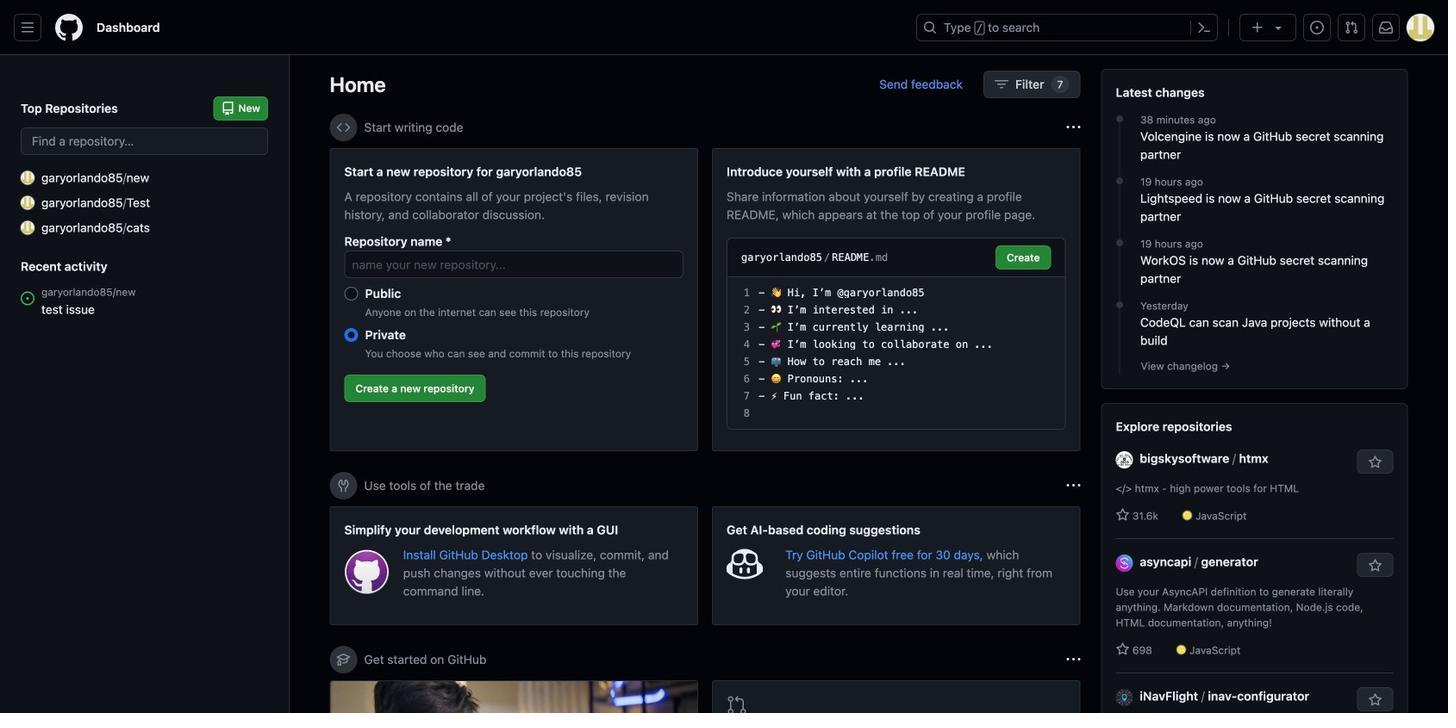 Task type: vqa. For each thing, say whether or not it's contained in the screenshot.
1st Why am I seeing this? image
yes



Task type: locate. For each thing, give the bounding box(es) containing it.
@bigskysoftware profile image
[[1116, 452, 1133, 469]]

0 vertical spatial star this repository image
[[1369, 456, 1383, 470]]

why am i seeing this? image
[[1067, 121, 1081, 135], [1067, 654, 1081, 667]]

None radio
[[344, 328, 358, 342]]

1 dot fill image from the top
[[1113, 112, 1127, 126]]

0 vertical spatial dot fill image
[[1113, 112, 1127, 126]]

star this repository image
[[1369, 560, 1383, 573]]

star this repository image
[[1369, 456, 1383, 470], [1369, 694, 1383, 708]]

star image
[[1116, 643, 1130, 657]]

why am i seeing this? image for what is github? element
[[1067, 654, 1081, 667]]

why am i seeing this? image
[[1067, 479, 1081, 493]]

dot fill image
[[1113, 112, 1127, 126], [1113, 236, 1127, 250]]

star this repository image for '@bigskysoftware profile' image at bottom right
[[1369, 456, 1383, 470]]

issue opened image
[[1311, 21, 1324, 34]]

1 vertical spatial dot fill image
[[1113, 298, 1127, 312]]

none radio inside start a new repository element
[[344, 287, 358, 301]]

0 vertical spatial dot fill image
[[1113, 174, 1127, 188]]

introduce yourself with a profile readme element
[[712, 148, 1081, 452]]

1 why am i seeing this? image from the top
[[1067, 121, 1081, 135]]

code image
[[337, 121, 350, 135]]

dot fill image
[[1113, 174, 1127, 188], [1113, 298, 1127, 312]]

None submit
[[996, 246, 1051, 270]]

2 star this repository image from the top
[[1369, 694, 1383, 708]]

test image
[[21, 196, 34, 210]]

start a new repository element
[[330, 148, 698, 452]]

0 vertical spatial why am i seeing this? image
[[1067, 121, 1081, 135]]

1 dot fill image from the top
[[1113, 174, 1127, 188]]

None radio
[[344, 287, 358, 301]]

github desktop image
[[344, 550, 389, 595]]

1 vertical spatial why am i seeing this? image
[[1067, 654, 1081, 667]]

1 vertical spatial dot fill image
[[1113, 236, 1127, 250]]

notifications image
[[1380, 21, 1393, 34]]

2 why am i seeing this? image from the top
[[1067, 654, 1081, 667]]

none submit inside introduce yourself with a profile readme element
[[996, 246, 1051, 270]]

what is github? element
[[330, 681, 698, 714]]

1 star this repository image from the top
[[1369, 456, 1383, 470]]

1 vertical spatial star this repository image
[[1369, 694, 1383, 708]]



Task type: describe. For each thing, give the bounding box(es) containing it.
filter image
[[995, 78, 1009, 91]]

@asyncapi profile image
[[1116, 555, 1133, 572]]

simplify your development workflow with a gui element
[[330, 507, 698, 626]]

git pull request image
[[727, 696, 748, 714]]

Top Repositories search field
[[21, 128, 268, 155]]

command palette image
[[1198, 21, 1211, 34]]

Find a repository… text field
[[21, 128, 268, 155]]

star this repository image for @inavflight profile image
[[1369, 694, 1383, 708]]

explore repositories navigation
[[1101, 404, 1408, 714]]

mortar board image
[[337, 654, 350, 667]]

get ai-based coding suggestions element
[[712, 507, 1081, 626]]

2 dot fill image from the top
[[1113, 298, 1127, 312]]

explore element
[[1101, 69, 1408, 714]]

cats image
[[21, 221, 34, 235]]

2 dot fill image from the top
[[1113, 236, 1127, 250]]

name your new repository... text field
[[344, 251, 684, 278]]

git pull request image
[[1345, 21, 1359, 34]]

none radio inside start a new repository element
[[344, 328, 358, 342]]

open issue image
[[21, 292, 34, 306]]

plus image
[[1251, 21, 1265, 34]]

what is github? image
[[331, 682, 698, 714]]

tools image
[[337, 479, 350, 493]]

star image
[[1116, 509, 1130, 522]]

why am i seeing this? image for start a new repository element
[[1067, 121, 1081, 135]]

@inavflight profile image
[[1116, 690, 1133, 707]]

homepage image
[[55, 14, 83, 41]]

triangle down image
[[1272, 21, 1286, 34]]

new image
[[21, 171, 34, 185]]



